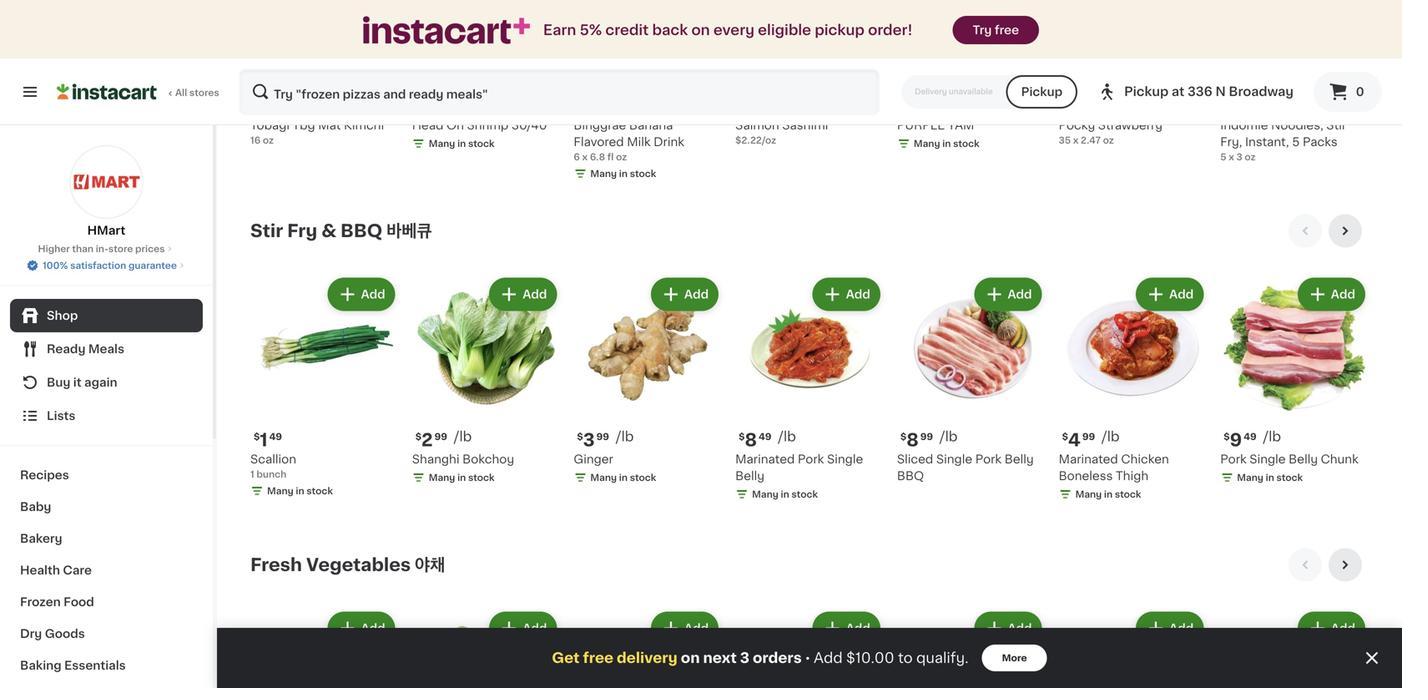 Task type: vqa. For each thing, say whether or not it's contained in the screenshot.
See for 6 each
no



Task type: locate. For each thing, give the bounding box(es) containing it.
1 horizontal spatial free
[[995, 24, 1020, 36]]

earn 5% credit back on every eligible pickup order!
[[544, 23, 913, 37]]

2 horizontal spatial single
[[1250, 454, 1286, 465]]

bunch
[[257, 470, 287, 479]]

2
[[422, 431, 433, 449]]

x
[[1074, 136, 1079, 145], [582, 153, 588, 162], [1229, 153, 1235, 162]]

many in stock for single
[[1238, 473, 1304, 482]]

/lb for $ 9 49 /lb
[[1264, 430, 1282, 444]]

0 horizontal spatial 5
[[422, 97, 433, 115]]

pork down $ 9 49 /lb
[[1221, 454, 1247, 465]]

stock down 'thigh'
[[1115, 490, 1142, 499]]

pickup up pocky
[[1022, 86, 1063, 98]]

many in stock for chicken
[[1076, 490, 1142, 499]]

pickup left at at the top right of the page
[[1125, 86, 1169, 98]]

$ 8 99 /lb
[[901, 430, 958, 449]]

9 up 'pork single belly chunk'
[[1231, 431, 1243, 449]]

oz right 16
[[263, 136, 274, 145]]

100%
[[43, 261, 68, 270]]

many down shanghi
[[429, 473, 455, 482]]

single down $ 9 49 /lb
[[1250, 454, 1286, 465]]

/lb inside $ 8 49 /lb
[[779, 430, 796, 444]]

/lb inside $ 9 49 /lb
[[1264, 430, 1282, 444]]

1 horizontal spatial marinated
[[1059, 454, 1119, 465]]

$ for $ 4 99 /lb
[[1063, 432, 1069, 441]]

5 down fry,
[[1221, 153, 1227, 162]]

99 inside $ 3 99 /lb
[[597, 432, 610, 441]]

pickup button
[[1007, 75, 1078, 109]]

free inside treatment tracker modal dialog
[[583, 651, 614, 665]]

single down the $8.99 per pound element
[[937, 454, 973, 465]]

many in stock for pork
[[752, 490, 818, 499]]

many in stock down purple yam
[[914, 139, 980, 148]]

many in stock down the marinated chicken boneless thigh
[[1076, 490, 1142, 499]]

in
[[458, 139, 466, 148], [943, 139, 951, 148], [619, 169, 628, 178], [458, 473, 466, 482], [619, 473, 628, 482], [1266, 473, 1275, 482], [296, 487, 304, 496], [781, 490, 790, 499], [1105, 490, 1113, 499]]

$ for $ 2 99 /lb
[[416, 432, 422, 441]]

all
[[175, 88, 187, 97]]

1 vertical spatial 9
[[1231, 431, 1243, 449]]

0 horizontal spatial 9
[[583, 97, 596, 115]]

1 horizontal spatial 5
[[1221, 153, 1227, 162]]

at
[[1172, 86, 1185, 98]]

1 horizontal spatial 1
[[260, 431, 268, 449]]

99 inside $ 4 99 /lb
[[1083, 432, 1096, 441]]

0 vertical spatial on
[[692, 23, 710, 37]]

pork down the $8.99 per pound element
[[976, 454, 1002, 465]]

$ up tobagi
[[254, 98, 260, 107]]

in down 'pork single belly chunk'
[[1266, 473, 1275, 482]]

single inside the sliced single pork belly bbq
[[937, 454, 973, 465]]

pickup for pickup at 336 n broadway
[[1125, 86, 1169, 98]]

lists link
[[10, 399, 203, 433]]

4 up boneless
[[1069, 431, 1081, 449]]

1 vertical spatial 6
[[574, 153, 580, 162]]

mat
[[318, 120, 341, 131]]

fry
[[287, 222, 317, 240]]

4 up purple
[[907, 97, 919, 115]]

/lb
[[455, 96, 472, 110], [941, 96, 959, 110], [454, 430, 472, 444], [779, 430, 796, 444], [1102, 430, 1120, 444], [616, 430, 634, 444], [940, 430, 958, 444], [1264, 430, 1282, 444]]

in-
[[96, 244, 109, 253]]

3
[[1069, 97, 1080, 115], [1237, 153, 1243, 162], [583, 431, 595, 449], [740, 651, 750, 665]]

belly for $ 8 49 /lb
[[736, 470, 765, 482]]

scallion
[[251, 454, 296, 465]]

1 8 from the left
[[745, 431, 757, 449]]

1 vertical spatial 5
[[1293, 136, 1301, 148]]

$ for $ 4
[[901, 98, 907, 107]]

product group containing 4
[[1059, 274, 1208, 505]]

1 horizontal spatial bbq
[[898, 470, 924, 482]]

4 for /lb
[[1069, 431, 1081, 449]]

$ for $ 3 99 /lb
[[577, 432, 583, 441]]

service type group
[[902, 75, 1078, 109]]

3 down fry,
[[1237, 153, 1243, 162]]

marinated pork single belly
[[736, 454, 864, 482]]

$8.99 per pound element
[[898, 429, 1046, 451]]

0 horizontal spatial belly
[[736, 470, 765, 482]]

1 vertical spatial on
[[681, 651, 700, 665]]

stock down 'milk'
[[630, 169, 657, 178]]

49 up 'pork single belly chunk'
[[1244, 432, 1257, 441]]

many in stock down fl
[[591, 169, 657, 178]]

99 inside $ 8 99 /lb
[[921, 432, 934, 441]]

many for chicken
[[1076, 490, 1102, 499]]

salmon sashimi $2.22/oz
[[736, 120, 829, 145]]

banana
[[630, 120, 673, 131]]

item carousel region containing stir fry & bbq  바베큐
[[251, 214, 1369, 535]]

4 inside 'element'
[[907, 97, 919, 115]]

on left next
[[681, 651, 700, 665]]

99
[[274, 98, 286, 107], [435, 98, 448, 107], [435, 432, 447, 441], [1083, 432, 1096, 441], [597, 432, 610, 441], [921, 432, 934, 441]]

$2.99 per pound element
[[412, 429, 561, 451]]

바베큐
[[387, 222, 432, 240]]

many in stock for yam
[[914, 139, 980, 148]]

0 horizontal spatial 35
[[745, 97, 769, 115]]

dry goods link
[[10, 618, 203, 650]]

product group containing 1
[[251, 274, 399, 501]]

/lb inside $ 3 99 /lb
[[616, 430, 634, 444]]

$ 9 49 /lb
[[1224, 430, 1282, 449]]

belly down $ 8 49 /lb
[[736, 470, 765, 482]]

2 horizontal spatial 49
[[1244, 432, 1257, 441]]

get free delivery on next 3 orders • add $10.00 to qualify.
[[552, 651, 969, 665]]

bbq
[[341, 222, 383, 240], [898, 470, 924, 482]]

1 horizontal spatial x
[[1074, 136, 1079, 145]]

instacart logo image
[[57, 82, 157, 102]]

99 up sliced
[[921, 432, 934, 441]]

$ up head
[[416, 98, 422, 107]]

$ inside $ 9 49 /lb
[[1224, 432, 1231, 441]]

35 down pocky
[[1059, 136, 1071, 145]]

2 item carousel region from the top
[[251, 548, 1369, 688]]

marinated down $ 8 49 /lb
[[736, 454, 795, 465]]

3 right next
[[740, 651, 750, 665]]

1 horizontal spatial belly
[[1005, 454, 1034, 465]]

$ up 'pork single belly chunk'
[[1224, 432, 1231, 441]]

99 for 4
[[1083, 432, 1096, 441]]

many down boneless
[[1076, 490, 1102, 499]]

0 vertical spatial 6
[[260, 97, 272, 115]]

$ up shanghi
[[416, 432, 422, 441]]

marinated up boneless
[[1059, 454, 1119, 465]]

1 horizontal spatial stir
[[1327, 120, 1347, 131]]

1 49 from the left
[[269, 432, 282, 441]]

store
[[108, 244, 133, 253]]

$ 8 49 /lb
[[739, 430, 796, 449]]

99 inside $ 5 99
[[435, 98, 448, 107]]

1 vertical spatial item carousel region
[[251, 548, 1369, 688]]

0 horizontal spatial marinated
[[736, 454, 795, 465]]

$ inside $ 8 49 /lb
[[739, 432, 745, 441]]

2 49 from the left
[[759, 432, 772, 441]]

baking essentials
[[20, 660, 126, 671]]

2.47
[[1081, 136, 1101, 145]]

purple yam
[[898, 120, 975, 131]]

0 horizontal spatial 1
[[251, 470, 254, 479]]

1 for $
[[260, 431, 268, 449]]

1 horizontal spatial pork
[[976, 454, 1002, 465]]

x inside 9 binggrae banana flavored milk drink 6 x 6.8 fl oz
[[582, 153, 588, 162]]

$ inside $ 4 99 /lb
[[1063, 432, 1069, 441]]

many in stock for on
[[429, 139, 495, 148]]

dry
[[20, 628, 42, 640]]

stock down bokchoy on the left of the page
[[468, 473, 495, 482]]

higher than in-store prices link
[[38, 242, 175, 256]]

3 49 from the left
[[1244, 432, 1257, 441]]

$4.99 per pound element
[[1059, 429, 1208, 451]]

0 vertical spatial 9
[[583, 97, 596, 115]]

marinated inside the marinated chicken boneless thigh
[[1059, 454, 1119, 465]]

1 inside scallion 1 bunch
[[251, 470, 254, 479]]

tobagi tbg mat kimchi 16 oz
[[251, 120, 384, 145]]

$ for $ 9 49 /lb
[[1224, 432, 1231, 441]]

$ up scallion
[[254, 432, 260, 441]]

on right back
[[692, 23, 710, 37]]

2 horizontal spatial pork
[[1221, 454, 1247, 465]]

1 vertical spatial bbq
[[898, 470, 924, 482]]

49 inside the $ 1 49
[[269, 432, 282, 441]]

$ up pocky
[[1063, 98, 1069, 107]]

0 horizontal spatial x
[[582, 153, 588, 162]]

99 up ginger
[[597, 432, 610, 441]]

$ 6 99
[[254, 97, 286, 115]]

1 item carousel region from the top
[[251, 214, 1369, 535]]

pickup
[[1125, 86, 1169, 98], [1022, 86, 1063, 98]]

than
[[72, 244, 94, 253]]

8 up sliced
[[907, 431, 919, 449]]

in down the marinated pork single belly
[[781, 490, 790, 499]]

1 horizontal spatial pickup
[[1125, 86, 1169, 98]]

1 single from the left
[[827, 454, 864, 465]]

eligible
[[758, 23, 812, 37]]

more
[[1003, 653, 1028, 663]]

8 for $ 8 99 /lb
[[907, 431, 919, 449]]

99 inside $ 2 99 /lb
[[435, 432, 447, 441]]

add button
[[329, 279, 394, 309], [491, 279, 556, 309], [653, 279, 717, 309], [815, 279, 879, 309], [976, 279, 1041, 309], [1138, 279, 1203, 309], [1300, 279, 1364, 309], [329, 613, 394, 643], [491, 613, 556, 643], [653, 613, 717, 643], [815, 613, 879, 643], [976, 613, 1041, 643], [1138, 613, 1203, 643], [1300, 613, 1364, 643]]

1 horizontal spatial 6
[[574, 153, 580, 162]]

99 up tobagi
[[274, 98, 286, 107]]

shop link
[[10, 299, 203, 332]]

shop
[[47, 310, 78, 321]]

2 8 from the left
[[907, 431, 919, 449]]

2 single from the left
[[937, 454, 973, 465]]

0 horizontal spatial 49
[[269, 432, 282, 441]]

$ up sliced
[[901, 432, 907, 441]]

product group containing 2
[[412, 274, 561, 488]]

oz right 2.47
[[1104, 136, 1115, 145]]

$ inside the $ 1 49
[[254, 432, 260, 441]]

0 vertical spatial bbq
[[341, 222, 383, 240]]

2 horizontal spatial 5
[[1293, 136, 1301, 148]]

0 horizontal spatial pork
[[798, 454, 824, 465]]

0 horizontal spatial free
[[583, 651, 614, 665]]

bbq right &
[[341, 222, 383, 240]]

belly down the $8.99 per pound element
[[1005, 454, 1034, 465]]

/lb inside $ 4 99 /lb
[[1102, 430, 1120, 444]]

x inside the $ 3 pocky strawberry 35 x 2.47 oz
[[1074, 136, 1079, 145]]

49 up the marinated pork single belly
[[759, 432, 772, 441]]

3 up ginger
[[583, 431, 595, 449]]

sliced single pork belly bbq
[[898, 454, 1034, 482]]

bbq down sliced
[[898, 470, 924, 482]]

$ 4 99 /lb
[[1063, 430, 1120, 449]]

9 binggrae banana flavored milk drink 6 x 6.8 fl oz
[[574, 97, 685, 162]]

1 horizontal spatial 9
[[1231, 431, 1243, 449]]

$
[[254, 98, 260, 107], [416, 98, 422, 107], [1063, 98, 1069, 107], [901, 98, 907, 107], [254, 432, 260, 441], [416, 432, 422, 441], [739, 432, 745, 441], [1063, 432, 1069, 441], [577, 432, 583, 441], [901, 432, 907, 441], [1224, 432, 1231, 441]]

49
[[269, 432, 282, 441], [759, 432, 772, 441], [1244, 432, 1257, 441]]

/lb inside $ 2 99 /lb
[[454, 430, 472, 444]]

on
[[692, 23, 710, 37], [681, 651, 700, 665]]

many down on
[[429, 139, 455, 148]]

2 pork from the left
[[976, 454, 1002, 465]]

16
[[251, 136, 261, 145]]

0 vertical spatial free
[[995, 24, 1020, 36]]

$ up ginger
[[577, 432, 583, 441]]

item carousel region
[[251, 214, 1369, 535], [251, 548, 1369, 688]]

$ inside $ 6 99
[[254, 98, 260, 107]]

$ 5 99
[[416, 97, 448, 115]]

9 inside 9 binggrae banana flavored milk drink 6 x 6.8 fl oz
[[583, 97, 596, 115]]

in for on
[[458, 139, 466, 148]]

stir left the fry
[[251, 222, 283, 240]]

free for try
[[995, 24, 1020, 36]]

99 right 2 on the left bottom of page
[[435, 432, 447, 441]]

$ inside the $ 3 pocky strawberry 35 x 2.47 oz
[[1063, 98, 1069, 107]]

/lb inside $ 8 99 /lb
[[940, 430, 958, 444]]

many down the marinated pork single belly
[[752, 490, 779, 499]]

5 down noodles,
[[1293, 136, 1301, 148]]

49 for 8
[[759, 432, 772, 441]]

1 vertical spatial 1
[[251, 470, 254, 479]]

0 horizontal spatial single
[[827, 454, 864, 465]]

stock down head on shrimp 30/40
[[468, 139, 495, 148]]

49 inside $ 8 49 /lb
[[759, 432, 772, 441]]

0 vertical spatial 4
[[907, 97, 919, 115]]

x left 6.8
[[582, 153, 588, 162]]

product group
[[251, 274, 399, 501], [412, 274, 561, 488], [574, 274, 722, 488], [736, 274, 884, 505], [898, 274, 1046, 485], [1059, 274, 1208, 505], [1221, 274, 1369, 488], [251, 608, 399, 688], [412, 608, 561, 688], [574, 608, 722, 688], [736, 608, 884, 688], [898, 608, 1046, 688], [1059, 608, 1208, 688], [1221, 608, 1369, 688]]

stir
[[1327, 120, 1347, 131], [251, 222, 283, 240]]

$9.49 per pound element
[[1221, 429, 1369, 451]]

many for bokchoy
[[429, 473, 455, 482]]

free right try
[[995, 24, 1020, 36]]

add inside treatment tracker modal dialog
[[814, 651, 843, 665]]

higher
[[38, 244, 70, 253]]

1 marinated from the left
[[736, 454, 795, 465]]

99 up head
[[435, 98, 448, 107]]

stock down yam
[[954, 139, 980, 148]]

9 up binggrae on the left
[[583, 97, 596, 115]]

0 vertical spatial 1
[[260, 431, 268, 449]]

shanghi
[[412, 454, 460, 465]]

$ up purple
[[901, 98, 907, 107]]

many in stock down the marinated pork single belly
[[752, 490, 818, 499]]

pork down $8.49 per pound element
[[798, 454, 824, 465]]

1 horizontal spatial 8
[[907, 431, 919, 449]]

in down 'milk'
[[619, 169, 628, 178]]

marinated for 4
[[1059, 454, 1119, 465]]

$ inside $ 8 99 /lb
[[901, 432, 907, 441]]

3 single from the left
[[1250, 454, 1286, 465]]

indomie
[[1221, 120, 1269, 131]]

marinated inside the marinated pork single belly
[[736, 454, 795, 465]]

1 vertical spatial free
[[583, 651, 614, 665]]

health care link
[[10, 554, 203, 586]]

marinated chicken boneless thigh
[[1059, 454, 1170, 482]]

1 horizontal spatial single
[[937, 454, 973, 465]]

/lb for $ 8 49 /lb
[[779, 430, 796, 444]]

$ inside $ 5 99
[[416, 98, 422, 107]]

pocky
[[1059, 120, 1096, 131]]

0 horizontal spatial 4
[[907, 97, 919, 115]]

pickup inside button
[[1022, 86, 1063, 98]]

many in stock down 'pork single belly chunk'
[[1238, 473, 1304, 482]]

stock for chicken
[[1115, 490, 1142, 499]]

free for get
[[583, 651, 614, 665]]

single down $8.49 per pound element
[[827, 454, 864, 465]]

stir fry & bbq  바베큐
[[251, 222, 432, 240]]

many for on
[[429, 139, 455, 148]]

oz down the instant,
[[1245, 153, 1256, 162]]

x left 2.47
[[1074, 136, 1079, 145]]

every
[[714, 23, 755, 37]]

99 up boneless
[[1083, 432, 1096, 441]]

1 horizontal spatial 49
[[759, 432, 772, 441]]

many down purple
[[914, 139, 941, 148]]

$ up the marinated pork single belly
[[739, 432, 745, 441]]

2 marinated from the left
[[1059, 454, 1119, 465]]

0 vertical spatial stir
[[1327, 120, 1347, 131]]

fresh
[[251, 556, 302, 574]]

pork
[[798, 454, 824, 465], [976, 454, 1002, 465], [1221, 454, 1247, 465]]

$ inside $ 2 99 /lb
[[416, 432, 422, 441]]

fry,
[[1221, 136, 1243, 148]]

49 for 1
[[269, 432, 282, 441]]

many in stock down shanghi bokchoy
[[429, 473, 495, 482]]

35 inside the $ 3 pocky strawberry 35 x 2.47 oz
[[1059, 136, 1071, 145]]

1 horizontal spatial 35
[[1059, 136, 1071, 145]]

$ inside '$ 4'
[[901, 98, 907, 107]]

x down fry,
[[1229, 153, 1235, 162]]

in down the marinated chicken boneless thigh
[[1105, 490, 1113, 499]]

1 vertical spatial 35
[[1059, 136, 1071, 145]]

$ inside $ 3 99 /lb
[[577, 432, 583, 441]]

stir up packs
[[1327, 120, 1347, 131]]

pork inside the sliced single pork belly bbq
[[976, 454, 1002, 465]]

8 inside $ 8 99 /lb
[[907, 431, 919, 449]]

3 up pocky
[[1069, 97, 1080, 115]]

hmart link
[[70, 145, 143, 239]]

9 inside $ 9 49 /lb
[[1231, 431, 1243, 449]]

tobagi
[[251, 120, 290, 131]]

0 horizontal spatial 8
[[745, 431, 757, 449]]

recipes link
[[10, 459, 203, 491]]

next
[[704, 651, 737, 665]]

None search field
[[239, 68, 880, 115]]

ready meals link
[[10, 332, 203, 366]]

1 vertical spatial stir
[[251, 222, 283, 240]]

baby
[[20, 501, 51, 513]]

6 up tobagi
[[260, 97, 272, 115]]

3 inside treatment tracker modal dialog
[[740, 651, 750, 665]]

in down shanghi bokchoy
[[458, 473, 466, 482]]

bbq inside the sliced single pork belly bbq
[[898, 470, 924, 482]]

stir inside indomie noodles, stir fry, instant, 5 packs 5 x 3 oz
[[1327, 120, 1347, 131]]

49 up scallion
[[269, 432, 282, 441]]

single for 9
[[1250, 454, 1286, 465]]

4 inside $ 4 99 /lb
[[1069, 431, 1081, 449]]

$ up boneless
[[1063, 432, 1069, 441]]

belly inside the sliced single pork belly bbq
[[1005, 454, 1034, 465]]

0 horizontal spatial bbq
[[341, 222, 383, 240]]

many down ginger
[[591, 473, 617, 482]]

many for yam
[[914, 139, 941, 148]]

belly down $9.49 per pound 'element'
[[1289, 454, 1319, 465]]

many down $ 9 49 /lb
[[1238, 473, 1264, 482]]

1 vertical spatial 4
[[1069, 431, 1081, 449]]

0 vertical spatial item carousel region
[[251, 214, 1369, 535]]

1 horizontal spatial 4
[[1069, 431, 1081, 449]]

instant,
[[1246, 136, 1290, 148]]

many in stock down on
[[429, 139, 495, 148]]

belly
[[1005, 454, 1034, 465], [1289, 454, 1319, 465], [736, 470, 765, 482]]

in down purple yam
[[943, 139, 951, 148]]

free right get at left
[[583, 651, 614, 665]]

0 horizontal spatial pickup
[[1022, 86, 1063, 98]]

6 inside 9 binggrae banana flavored milk drink 6 x 6.8 fl oz
[[574, 153, 580, 162]]

6 left 6.8
[[574, 153, 580, 162]]

2 horizontal spatial x
[[1229, 153, 1235, 162]]

35
[[745, 97, 769, 115], [1059, 136, 1071, 145]]

8 inside $ 8 49 /lb
[[745, 431, 757, 449]]

•
[[806, 651, 811, 665]]

1 up scallion
[[260, 431, 268, 449]]

pickup inside popup button
[[1125, 86, 1169, 98]]

8 up the marinated pork single belly
[[745, 431, 757, 449]]

in down on
[[458, 139, 466, 148]]

free
[[995, 24, 1020, 36], [583, 651, 614, 665]]

stock down the marinated pork single belly
[[792, 490, 818, 499]]

49 inside $ 9 49 /lb
[[1244, 432, 1257, 441]]

99 for 6
[[274, 98, 286, 107]]

belly inside the marinated pork single belly
[[736, 470, 765, 482]]

4 for 4
[[907, 97, 919, 115]]

many in stock for bokchoy
[[429, 473, 495, 482]]

5 up head
[[422, 97, 433, 115]]

stock down 'pork single belly chunk'
[[1277, 473, 1304, 482]]

30/40
[[512, 120, 547, 131]]

1 pork from the left
[[798, 454, 824, 465]]

99 inside $ 6 99
[[274, 98, 286, 107]]



Task type: describe. For each thing, give the bounding box(es) containing it.
49 for 9
[[1244, 432, 1257, 441]]

pork single belly chunk
[[1221, 454, 1359, 465]]

shrimp
[[467, 120, 509, 131]]

baby link
[[10, 491, 203, 523]]

$ for $ 8 49 /lb
[[739, 432, 745, 441]]

oz inside the $ 3 pocky strawberry 35 x 2.47 oz
[[1104, 136, 1115, 145]]

3 inside indomie noodles, stir fry, instant, 5 packs 5 x 3 oz
[[1237, 153, 1243, 162]]

product group containing 9
[[1221, 274, 1369, 488]]

in for chicken
[[1105, 490, 1113, 499]]

stock up fresh vegetables 야채
[[307, 487, 333, 496]]

in down $ 3 99 /lb
[[619, 473, 628, 482]]

on inside treatment tracker modal dialog
[[681, 651, 700, 665]]

in for single
[[1266, 473, 1275, 482]]

$ for $ 6 99
[[254, 98, 260, 107]]

$ for $ 3 pocky strawberry 35 x 2.47 oz
[[1063, 98, 1069, 107]]

belly for $ 8 99 /lb
[[1005, 454, 1034, 465]]

chicken
[[1122, 454, 1170, 465]]

recipes
[[20, 469, 69, 481]]

2 horizontal spatial belly
[[1289, 454, 1319, 465]]

hmart logo image
[[70, 145, 143, 219]]

sliced
[[898, 454, 934, 465]]

treatment tracker modal dialog
[[217, 628, 1403, 688]]

x inside indomie noodles, stir fry, instant, 5 packs 5 x 3 oz
[[1229, 153, 1235, 162]]

many down bunch
[[267, 487, 294, 496]]

all stores link
[[57, 68, 220, 115]]

bakery link
[[10, 523, 203, 554]]

in down scallion 1 bunch
[[296, 487, 304, 496]]

health care
[[20, 564, 92, 576]]

1 for scallion
[[251, 470, 254, 479]]

buy
[[47, 377, 70, 388]]

binggrae
[[574, 120, 627, 131]]

in for bokchoy
[[458, 473, 466, 482]]

tbg
[[293, 120, 315, 131]]

/lb for $ 8 99 /lb
[[940, 430, 958, 444]]

express icon image
[[363, 16, 530, 44]]

head on shrimp 30/40
[[412, 120, 547, 131]]

/lb for $ 2 99 /lb
[[454, 430, 472, 444]]

indomie noodles, stir fry, instant, 5 packs 5 x 3 oz
[[1221, 120, 1347, 162]]

pickup at 336 n broadway
[[1125, 86, 1294, 98]]

salmon
[[736, 120, 780, 131]]

stock down $3.99 per pound element
[[630, 473, 657, 482]]

0
[[1357, 86, 1365, 98]]

/lb inside $4.49 per pound 'element'
[[941, 96, 959, 110]]

$ 4
[[901, 97, 919, 115]]

try
[[973, 24, 992, 36]]

bakery
[[20, 533, 62, 544]]

n
[[1216, 86, 1226, 98]]

0 vertical spatial 5
[[422, 97, 433, 115]]

3 pork from the left
[[1221, 454, 1247, 465]]

many in stock down bunch
[[267, 487, 333, 496]]

/lb inside $5.99 per pound element
[[455, 96, 472, 110]]

pickup at 336 n broadway button
[[1098, 68, 1294, 115]]

it
[[73, 377, 82, 388]]

stock for pork
[[792, 490, 818, 499]]

3 inside $ 3 99 /lb
[[583, 431, 595, 449]]

orders
[[753, 651, 802, 665]]

stores
[[189, 88, 219, 97]]

credit
[[606, 23, 649, 37]]

item carousel region containing fresh vegetables 야채
[[251, 548, 1369, 688]]

$2.22/oz
[[736, 136, 777, 145]]

more button
[[982, 645, 1048, 671]]

0 vertical spatial 35
[[745, 97, 769, 115]]

yam
[[948, 120, 975, 131]]

many for pork
[[752, 490, 779, 499]]

buy it again
[[47, 377, 117, 388]]

pickup for pickup
[[1022, 86, 1063, 98]]

many down 6.8
[[591, 169, 617, 178]]

99 for 8
[[921, 432, 934, 441]]

stock for on
[[468, 139, 495, 148]]

8 for $ 8 49 /lb
[[745, 431, 757, 449]]

ready meals button
[[10, 332, 203, 366]]

care
[[63, 564, 92, 576]]

vegetables
[[306, 556, 411, 574]]

buy it again link
[[10, 366, 203, 399]]

milk
[[627, 136, 651, 148]]

to
[[898, 651, 913, 665]]

strawberry
[[1099, 120, 1163, 131]]

3 inside the $ 3 pocky strawberry 35 x 2.47 oz
[[1069, 97, 1080, 115]]

drink
[[654, 136, 685, 148]]

/lb for $ 4 99 /lb
[[1102, 430, 1120, 444]]

dry goods
[[20, 628, 85, 640]]

100% satisfaction guarantee button
[[26, 256, 187, 272]]

many in stock down ginger
[[591, 473, 657, 482]]

&
[[322, 222, 337, 240]]

ginger
[[574, 454, 614, 465]]

shanghi bokchoy
[[412, 454, 514, 465]]

chunk
[[1322, 454, 1359, 465]]

0 horizontal spatial 6
[[260, 97, 272, 115]]

on
[[447, 120, 464, 131]]

essentials
[[64, 660, 126, 671]]

$8.49 per pound element
[[736, 429, 884, 451]]

bokchoy
[[463, 454, 514, 465]]

higher than in-store prices
[[38, 244, 165, 253]]

packs
[[1303, 136, 1338, 148]]

0 button
[[1314, 72, 1383, 112]]

get
[[552, 651, 580, 665]]

in for yam
[[943, 139, 951, 148]]

5%
[[580, 23, 602, 37]]

Search field
[[240, 70, 878, 114]]

$5.99 per pound element
[[412, 95, 561, 117]]

야채
[[415, 556, 445, 574]]

oz inside 9 binggrae banana flavored milk drink 6 x 6.8 fl oz
[[616, 153, 627, 162]]

pork inside the marinated pork single belly
[[798, 454, 824, 465]]

ready
[[47, 343, 86, 355]]

oz inside indomie noodles, stir fry, instant, 5 packs 5 x 3 oz
[[1245, 153, 1256, 162]]

marinated for 8
[[736, 454, 795, 465]]

meals
[[88, 343, 124, 355]]

$ for $ 1 49
[[254, 432, 260, 441]]

$3.99 per pound element
[[574, 429, 722, 451]]

$ 2 99 /lb
[[416, 430, 472, 449]]

head
[[412, 120, 444, 131]]

/lb for $ 3 99 /lb
[[616, 430, 634, 444]]

stock for yam
[[954, 139, 980, 148]]

99 for 2
[[435, 432, 447, 441]]

$ for $ 8 99 /lb
[[901, 432, 907, 441]]

baking
[[20, 660, 61, 671]]

$10.00
[[847, 651, 895, 665]]

stock for bokchoy
[[468, 473, 495, 482]]

$ 3 pocky strawberry 35 x 2.47 oz
[[1059, 97, 1163, 145]]

oz inside tobagi tbg mat kimchi 16 oz
[[263, 136, 274, 145]]

0 horizontal spatial stir
[[251, 222, 283, 240]]

$4.49 per pound element
[[898, 95, 1046, 117]]

single for 8
[[937, 454, 973, 465]]

hmart
[[87, 225, 126, 236]]

many for single
[[1238, 473, 1264, 482]]

336
[[1188, 86, 1213, 98]]

all stores
[[175, 88, 219, 97]]

2 vertical spatial 5
[[1221, 153, 1227, 162]]

$ 1 49
[[254, 431, 282, 449]]

purple
[[898, 120, 945, 131]]

broadway
[[1229, 86, 1294, 98]]

99 for 5
[[435, 98, 448, 107]]

try free
[[973, 24, 1020, 36]]

$35.49 per pound element
[[736, 95, 884, 117]]

thigh
[[1116, 470, 1149, 482]]

kimchi
[[344, 120, 384, 131]]

99 for 3
[[597, 432, 610, 441]]

earn
[[544, 23, 577, 37]]

stock for single
[[1277, 473, 1304, 482]]

scallion 1 bunch
[[251, 454, 296, 479]]

$ for $ 5 99
[[416, 98, 422, 107]]

in for pork
[[781, 490, 790, 499]]

single inside the marinated pork single belly
[[827, 454, 864, 465]]

satisfaction
[[70, 261, 126, 270]]

product group containing 3
[[574, 274, 722, 488]]

frozen food
[[20, 596, 94, 608]]



